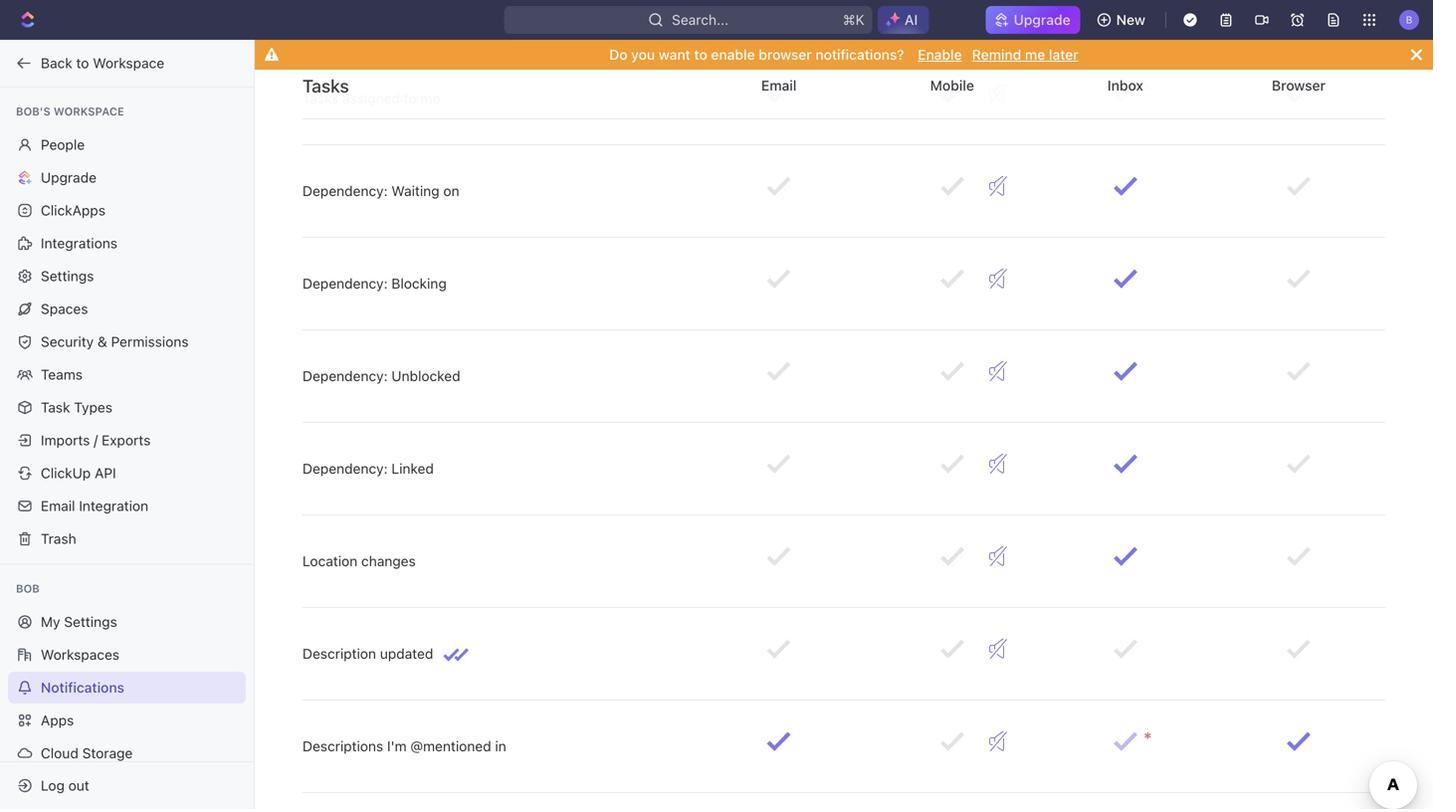 Task type: locate. For each thing, give the bounding box(es) containing it.
off image
[[990, 84, 1007, 104], [990, 176, 1007, 196], [990, 269, 1007, 289], [990, 361, 1007, 381], [990, 454, 1007, 474], [990, 547, 1007, 567]]

0 vertical spatial upgrade
[[1014, 11, 1071, 28]]

off image for dependency: waiting on
[[990, 176, 1007, 196]]

me left later at the top right of page
[[1026, 46, 1046, 63]]

dependency: for dependency: unblocked
[[303, 368, 388, 384]]

integrations
[[41, 235, 117, 251]]

1 off image from the top
[[990, 639, 1007, 659]]

off image
[[990, 639, 1007, 659], [990, 732, 1007, 752]]

search...
[[672, 11, 729, 28]]

location changes
[[303, 553, 416, 569]]

to right assigned
[[404, 90, 417, 106]]

tasks
[[303, 75, 349, 97], [303, 90, 339, 106]]

1 horizontal spatial me
[[1026, 46, 1046, 63]]

1 vertical spatial upgrade
[[41, 169, 97, 186]]

notifications link
[[8, 672, 246, 704]]

2 tasks from the top
[[303, 90, 339, 106]]

1 dependency: from the top
[[303, 183, 388, 199]]

0 vertical spatial email
[[758, 77, 801, 93]]

changes
[[361, 553, 416, 569]]

workspace right back
[[93, 55, 164, 71]]

dependency:
[[303, 183, 388, 199], [303, 275, 388, 292], [303, 368, 388, 384], [303, 460, 388, 477]]

api
[[95, 465, 116, 481]]

settings link
[[8, 260, 246, 292]]

1 horizontal spatial upgrade
[[1014, 11, 1071, 28]]

tasks for tasks assigned to me
[[303, 90, 339, 106]]

0 horizontal spatial upgrade link
[[8, 162, 246, 194]]

me
[[1026, 46, 1046, 63], [421, 90, 440, 106]]

back to workspace
[[41, 55, 164, 71]]

5 off image from the top
[[990, 454, 1007, 474]]

apps link
[[8, 705, 246, 737]]

upgrade link down 'people' link
[[8, 162, 246, 194]]

do
[[610, 46, 628, 63]]

permissions
[[111, 334, 189, 350]]

updated
[[380, 646, 433, 662]]

to right back
[[76, 55, 89, 71]]

0 vertical spatial upgrade link
[[986, 6, 1081, 34]]

0 horizontal spatial upgrade
[[41, 169, 97, 186]]

1 vertical spatial me
[[421, 90, 440, 106]]

2 off image from the top
[[990, 176, 1007, 196]]

1 horizontal spatial to
[[404, 90, 417, 106]]

integration
[[79, 498, 148, 514]]

upgrade up later at the top right of page
[[1014, 11, 1071, 28]]

descriptions i'm @mentioned in
[[303, 738, 507, 755]]

6 off image from the top
[[990, 547, 1007, 567]]

email down browser
[[758, 77, 801, 93]]

upgrade up clickapps
[[41, 169, 97, 186]]

1 vertical spatial settings
[[64, 614, 117, 630]]

waiting
[[392, 183, 440, 199]]

clickup api link
[[8, 458, 246, 489]]

tasks assigned to me
[[303, 90, 440, 106]]

upgrade
[[1014, 11, 1071, 28], [41, 169, 97, 186]]

settings up workspaces
[[64, 614, 117, 630]]

teams
[[41, 366, 83, 383]]

me right assigned
[[421, 90, 440, 106]]

0 vertical spatial off image
[[990, 639, 1007, 659]]

cloud storage link
[[8, 738, 246, 770]]

log out button
[[8, 770, 237, 802]]

dependency: left unblocked
[[303, 368, 388, 384]]

apps
[[41, 712, 74, 729]]

clickapps link
[[8, 195, 246, 227]]

upgrade link
[[986, 6, 1081, 34], [8, 162, 246, 194]]

1 off image from the top
[[990, 84, 1007, 104]]

you
[[631, 46, 655, 63]]

3 off image from the top
[[990, 269, 1007, 289]]

&
[[98, 334, 107, 350]]

clickapps
[[41, 202, 106, 219]]

do you want to enable browser notifications? enable remind me later
[[610, 46, 1079, 63]]

3 dependency: from the top
[[303, 368, 388, 384]]

off image for tasks assigned to me
[[990, 84, 1007, 104]]

settings
[[41, 268, 94, 284], [64, 614, 117, 630]]

security
[[41, 334, 94, 350]]

ai button
[[878, 6, 929, 34]]

dependency: for dependency: blocking
[[303, 275, 388, 292]]

1 horizontal spatial email
[[758, 77, 801, 93]]

to
[[694, 46, 708, 63], [76, 55, 89, 71], [404, 90, 417, 106]]

to right want
[[694, 46, 708, 63]]

0 horizontal spatial email
[[41, 498, 75, 514]]

2 off image from the top
[[990, 732, 1007, 752]]

settings up spaces
[[41, 268, 94, 284]]

dependency: left waiting at the top left of page
[[303, 183, 388, 199]]

tasks for tasks
[[303, 75, 349, 97]]

email up trash
[[41, 498, 75, 514]]

email
[[758, 77, 801, 93], [41, 498, 75, 514]]

dependency: left blocking in the top left of the page
[[303, 275, 388, 292]]

workspace up people on the top of page
[[54, 105, 124, 118]]

descriptions
[[303, 738, 384, 755]]

2 horizontal spatial to
[[694, 46, 708, 63]]

dependency: left linked
[[303, 460, 388, 477]]

trash link
[[8, 523, 246, 555]]

in
[[495, 738, 507, 755]]

browser
[[759, 46, 812, 63]]

new button
[[1089, 4, 1158, 36]]

1 horizontal spatial upgrade link
[[986, 6, 1081, 34]]

bob's
[[16, 105, 51, 118]]

2 dependency: from the top
[[303, 275, 388, 292]]

location
[[303, 553, 358, 569]]

1 vertical spatial workspace
[[54, 105, 124, 118]]

workspace
[[93, 55, 164, 71], [54, 105, 124, 118]]

4 off image from the top
[[990, 361, 1007, 381]]

log
[[41, 778, 65, 794]]

1 tasks from the top
[[303, 75, 349, 97]]

linked
[[392, 460, 434, 477]]

clickup
[[41, 465, 91, 481]]

4 dependency: from the top
[[303, 460, 388, 477]]

upgrade link up later at the top right of page
[[986, 6, 1081, 34]]

1 vertical spatial email
[[41, 498, 75, 514]]

1 vertical spatial off image
[[990, 732, 1007, 752]]

bob's workspace
[[16, 105, 124, 118]]

back
[[41, 55, 72, 71]]

0 horizontal spatial to
[[76, 55, 89, 71]]

dependency: waiting on
[[303, 183, 460, 199]]

0 vertical spatial workspace
[[93, 55, 164, 71]]



Task type: describe. For each thing, give the bounding box(es) containing it.
security & permissions
[[41, 334, 189, 350]]

cloud
[[41, 745, 79, 762]]

unblocked
[[392, 368, 461, 384]]

on
[[443, 183, 460, 199]]

dependency: linked
[[303, 460, 434, 477]]

teams link
[[8, 359, 246, 391]]

workspaces
[[41, 647, 120, 663]]

b
[[1407, 14, 1413, 25]]

0 vertical spatial me
[[1026, 46, 1046, 63]]

log out
[[41, 778, 89, 794]]

spaces
[[41, 301, 88, 317]]

0 horizontal spatial me
[[421, 90, 440, 106]]

workspaces link
[[8, 639, 246, 671]]

1 vertical spatial upgrade link
[[8, 162, 246, 194]]

enable
[[711, 46, 755, 63]]

clickup api
[[41, 465, 116, 481]]

task
[[41, 399, 70, 416]]

off image for location changes
[[990, 547, 1007, 567]]

back to workspace button
[[8, 47, 236, 79]]

trash
[[41, 531, 76, 547]]

my settings
[[41, 614, 117, 630]]

my settings link
[[8, 606, 246, 638]]

people
[[41, 136, 85, 153]]

mobile
[[927, 77, 978, 93]]

⌘k
[[843, 11, 865, 28]]

cloud storage
[[41, 745, 133, 762]]

imports / exports
[[41, 432, 151, 449]]

notifications
[[41, 680, 124, 696]]

0 vertical spatial settings
[[41, 268, 94, 284]]

task types link
[[8, 392, 246, 424]]

/
[[94, 432, 98, 449]]

integrations link
[[8, 228, 246, 259]]

exports
[[102, 432, 151, 449]]

workspace inside button
[[93, 55, 164, 71]]

inbox
[[1104, 77, 1148, 93]]

blocking
[[392, 275, 447, 292]]

my
[[41, 614, 60, 630]]

people link
[[8, 129, 246, 161]]

ai
[[905, 11, 918, 28]]

new
[[1117, 11, 1146, 28]]

dependency: unblocked
[[303, 368, 461, 384]]

email integration link
[[8, 490, 246, 522]]

out
[[68, 778, 89, 794]]

email for email
[[758, 77, 801, 93]]

dependency: for dependency: waiting on
[[303, 183, 388, 199]]

description updated
[[303, 646, 433, 662]]

notifications?
[[816, 46, 905, 63]]

storage
[[82, 745, 133, 762]]

description
[[303, 646, 376, 662]]

imports / exports link
[[8, 425, 246, 457]]

imports
[[41, 432, 90, 449]]

@mentioned
[[411, 738, 492, 755]]

b button
[[1394, 4, 1426, 36]]

to inside back to workspace button
[[76, 55, 89, 71]]

off image for dependency: blocking
[[990, 269, 1007, 289]]

want
[[659, 46, 691, 63]]

assigned
[[343, 90, 400, 106]]

off image for dependency: linked
[[990, 454, 1007, 474]]

dependency: for dependency: linked
[[303, 460, 388, 477]]

bob
[[16, 582, 40, 595]]

browser
[[1269, 77, 1330, 93]]

i'm
[[387, 738, 407, 755]]

email integration
[[41, 498, 148, 514]]

enable
[[918, 46, 963, 63]]

dependency: blocking
[[303, 275, 447, 292]]

types
[[74, 399, 112, 416]]

off image for dependency: unblocked
[[990, 361, 1007, 381]]

remind
[[972, 46, 1022, 63]]

spaces link
[[8, 293, 246, 325]]

security & permissions link
[[8, 326, 246, 358]]

later
[[1049, 46, 1079, 63]]

task types
[[41, 399, 112, 416]]

email for email integration
[[41, 498, 75, 514]]



Task type: vqa. For each thing, say whether or not it's contained in the screenshot.
Email related to Email Integration
yes



